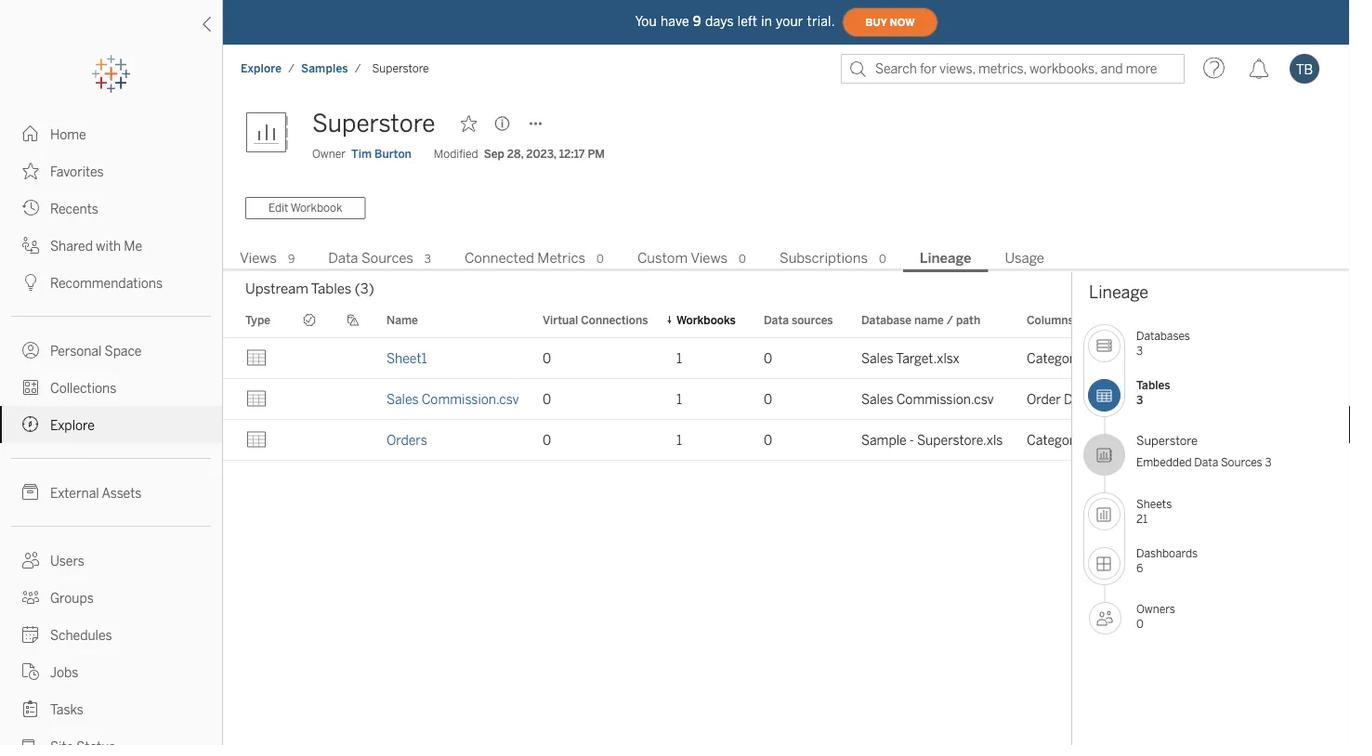 Task type: vqa. For each thing, say whether or not it's contained in the screenshot.
the topmost Completed
no



Task type: describe. For each thing, give the bounding box(es) containing it.
by text only_f5he34f image for favorites
[[22, 163, 39, 179]]

sales down databases
[[1158, 351, 1190, 366]]

shared
[[50, 238, 93, 254]]

11 by text only_f5he34f image from the top
[[22, 738, 39, 746]]

schedules link
[[0, 616, 222, 654]]

data sources
[[764, 313, 834, 327]]

owners 0
[[1137, 603, 1176, 631]]

by text only_f5he34f image for recommendations
[[22, 274, 39, 291]]

subscriptions
[[780, 250, 868, 267]]

modified
[[434, 147, 479, 161]]

/ inside grid
[[947, 313, 954, 327]]

order date, region, sales
[[1027, 392, 1177, 407]]

favorites link
[[0, 152, 222, 190]]

external assets
[[50, 486, 142, 501]]

2 views from the left
[[691, 250, 728, 267]]

table image for orders
[[245, 429, 268, 451]]

path
[[957, 313, 981, 327]]

by text only_f5he34f image for explore
[[22, 417, 39, 433]]

category, for category, order date, sales target
[[1027, 351, 1084, 366]]

by text only_f5he34f image for users
[[22, 552, 39, 569]]

6
[[1137, 561, 1144, 575]]

jobs link
[[0, 654, 222, 691]]

sales up sample
[[862, 392, 894, 407]]

0 vertical spatial 9
[[693, 14, 702, 29]]

virtual
[[543, 313, 579, 327]]

usage
[[1005, 250, 1045, 267]]

space
[[105, 344, 142, 359]]

groups
[[50, 591, 94, 606]]

data for data sources
[[764, 313, 789, 327]]

sales commission.csv link
[[387, 392, 519, 407]]

0 vertical spatial superstore
[[372, 62, 429, 75]]

superstore element
[[367, 62, 435, 75]]

lineage inside the sub-spaces tab list
[[920, 250, 972, 267]]

-
[[910, 433, 915, 448]]

shared with me
[[50, 238, 142, 254]]

2 sales commission.csv from the left
[[862, 392, 994, 407]]

trial.
[[808, 14, 835, 29]]

3 inside superstore embedded data sources 3
[[1266, 456, 1272, 469]]

(3)
[[355, 281, 374, 297]]

you
[[635, 14, 657, 29]]

database
[[862, 313, 912, 327]]

users link
[[0, 542, 222, 579]]

by text only_f5he34f image for shared with me
[[22, 237, 39, 254]]

data inside superstore embedded data sources 3
[[1195, 456, 1219, 469]]

databases 3 tables 3
[[1137, 329, 1191, 407]]

schedules
[[50, 628, 112, 643]]

0 vertical spatial tables
[[311, 281, 352, 297]]

buy
[[866, 17, 888, 28]]

dashboards image
[[1089, 548, 1121, 580]]

name
[[387, 313, 418, 327]]

superstore embedded data sources 3
[[1137, 434, 1272, 469]]

workbook
[[291, 201, 342, 215]]

by text only_f5he34f image for jobs
[[22, 664, 39, 681]]

buy now
[[866, 17, 915, 28]]

groups link
[[0, 579, 222, 616]]

tim burton link
[[351, 146, 412, 163]]

row group containing sheet1
[[223, 338, 1351, 461]]

sheets image
[[1089, 498, 1121, 531]]

by text only_f5he34f image for tasks
[[22, 701, 39, 718]]

connections
[[581, 313, 648, 327]]

owner
[[312, 147, 346, 161]]

samples link
[[300, 61, 349, 76]]

Search for views, metrics, workbooks, and more text field
[[841, 54, 1185, 84]]

sales target.xlsx
[[862, 351, 960, 366]]

21
[[1137, 512, 1148, 526]]

left
[[738, 14, 758, 29]]

dashboards
[[1137, 547, 1198, 560]]

samples
[[301, 62, 348, 75]]

explore / samples /
[[241, 62, 361, 75]]

buy now button
[[843, 7, 939, 37]]

row containing sheet1
[[223, 338, 1351, 379]]

in
[[762, 14, 773, 29]]

home link
[[0, 115, 222, 152]]

sub-spaces tab list
[[223, 248, 1351, 272]]

favorites
[[50, 164, 104, 179]]

upstream tables (3)
[[245, 281, 374, 297]]

tables image
[[1089, 379, 1121, 412]]

shared with me link
[[0, 227, 222, 264]]

jobs
[[50, 665, 78, 681]]

databases
[[1137, 329, 1191, 343]]

12:17
[[559, 147, 585, 161]]

recents
[[50, 201, 98, 217]]

collections link
[[0, 369, 222, 406]]

grid containing sheet1
[[223, 303, 1351, 746]]

external assets link
[[0, 474, 222, 511]]

sources inside superstore embedded data sources 3
[[1222, 456, 1263, 469]]

modified sep 28, 2023, 12:17 pm
[[434, 147, 605, 161]]

sep
[[484, 147, 505, 161]]

1 vertical spatial order
[[1027, 392, 1062, 407]]

1 for sample - superstore.xls
[[677, 433, 682, 448]]

by text only_f5he34f image for external assets
[[22, 484, 39, 501]]

1 vertical spatial superstore
[[312, 109, 435, 138]]

edit
[[269, 201, 288, 215]]

1 for sales target.xlsx
[[677, 351, 682, 366]]

2 commission.csv from the left
[[897, 392, 994, 407]]

tim
[[351, 147, 372, 161]]

sales down database
[[862, 351, 894, 366]]

workbooks
[[677, 313, 736, 327]]

dashboards 6
[[1137, 547, 1198, 575]]

custom
[[638, 250, 688, 267]]

recommendations
[[50, 276, 163, 291]]

category, for category, city, country/region
[[1027, 433, 1084, 448]]

tasks
[[50, 702, 84, 718]]

tasks link
[[0, 691, 222, 728]]

owners image
[[1090, 602, 1122, 635]]

external
[[50, 486, 99, 501]]

with
[[96, 238, 121, 254]]

1 horizontal spatial order
[[1087, 351, 1122, 366]]



Task type: locate. For each thing, give the bounding box(es) containing it.
by text only_f5he34f image for groups
[[22, 589, 39, 606]]

sources inside the sub-spaces tab list
[[362, 250, 414, 267]]

3 by text only_f5he34f image from the top
[[22, 342, 39, 359]]

2023,
[[527, 147, 557, 161]]

/ left path
[[947, 313, 954, 327]]

personal
[[50, 344, 102, 359]]

superstore.xls
[[918, 433, 1003, 448]]

0 horizontal spatial data
[[328, 250, 358, 267]]

explore down collections
[[50, 418, 95, 433]]

embedded data sources image
[[1084, 434, 1126, 476]]

/ left samples link
[[288, 62, 295, 75]]

workbook image
[[245, 105, 301, 161]]

1 vertical spatial explore
[[50, 418, 95, 433]]

main navigation. press the up and down arrow keys to access links. element
[[0, 115, 222, 746]]

collections
[[50, 381, 117, 396]]

lineage up 'name'
[[920, 250, 972, 267]]

by text only_f5he34f image inside recommendations link
[[22, 274, 39, 291]]

sample - superstore.xls
[[862, 433, 1003, 448]]

1 views from the left
[[240, 250, 277, 267]]

1 horizontal spatial date,
[[1125, 351, 1155, 366]]

by text only_f5he34f image
[[22, 126, 39, 142], [22, 200, 39, 217], [22, 237, 39, 254], [22, 379, 39, 396], [22, 417, 39, 433], [22, 484, 39, 501], [22, 552, 39, 569], [22, 589, 39, 606], [22, 627, 39, 643], [22, 701, 39, 718], [22, 738, 39, 746]]

users
[[50, 554, 84, 569]]

date, down databases
[[1125, 351, 1155, 366]]

virtual connections
[[543, 313, 648, 327]]

commission.csv up orders "link"
[[422, 392, 519, 407]]

0 horizontal spatial explore link
[[0, 406, 222, 443]]

0 horizontal spatial explore
[[50, 418, 95, 433]]

explore link left samples link
[[240, 61, 283, 76]]

9 by text only_f5he34f image from the top
[[22, 627, 39, 643]]

recents link
[[0, 190, 222, 227]]

tables inside databases 3 tables 3
[[1137, 379, 1171, 392]]

3 by text only_f5he34f image from the top
[[22, 237, 39, 254]]

0 vertical spatial category,
[[1027, 351, 1084, 366]]

0 vertical spatial table image
[[245, 388, 268, 410]]

1 1 from the top
[[677, 351, 682, 366]]

sales down sheet1
[[387, 392, 419, 407]]

sales up 'country/region'
[[1145, 392, 1177, 407]]

1 category, from the top
[[1027, 351, 1084, 366]]

0 vertical spatial date,
[[1125, 351, 1155, 366]]

date, left region,
[[1065, 392, 1095, 407]]

2 category, from the top
[[1027, 433, 1084, 448]]

4 by text only_f5he34f image from the top
[[22, 379, 39, 396]]

1 commission.csv from the left
[[422, 392, 519, 407]]

sources
[[792, 313, 834, 327]]

explore inside main navigation. press the up and down arrow keys to access links. element
[[50, 418, 95, 433]]

2 vertical spatial 1
[[677, 433, 682, 448]]

type
[[245, 313, 271, 327]]

upstream
[[245, 281, 309, 297]]

connected
[[465, 250, 535, 267]]

explore left samples link
[[241, 62, 282, 75]]

3
[[425, 252, 431, 266], [1137, 344, 1144, 357], [1137, 393, 1144, 407], [1266, 456, 1272, 469]]

0 horizontal spatial sources
[[362, 250, 414, 267]]

pm
[[588, 147, 605, 161]]

2 horizontal spatial data
[[1195, 456, 1219, 469]]

1 vertical spatial explore link
[[0, 406, 222, 443]]

commission.csv
[[422, 392, 519, 407], [897, 392, 994, 407]]

1 horizontal spatial views
[[691, 250, 728, 267]]

1 vertical spatial table image
[[245, 429, 268, 451]]

edit workbook
[[269, 201, 342, 215]]

2 1 from the top
[[677, 392, 682, 407]]

row containing sales commission.csv
[[223, 379, 1351, 420]]

navigation panel element
[[0, 56, 222, 746]]

country/region
[[1116, 433, 1212, 448]]

8 by text only_f5he34f image from the top
[[22, 589, 39, 606]]

personal space link
[[0, 332, 222, 369]]

0 horizontal spatial date,
[[1065, 392, 1095, 407]]

3 inside the sub-spaces tab list
[[425, 252, 431, 266]]

have
[[661, 14, 690, 29]]

explore link down collections
[[0, 406, 222, 443]]

3 1 from the top
[[677, 433, 682, 448]]

owner tim burton
[[312, 147, 412, 161]]

1 for sales commission.csv
[[677, 392, 682, 407]]

target
[[1193, 351, 1230, 366]]

1 horizontal spatial 9
[[693, 14, 702, 29]]

1 row from the top
[[223, 338, 1351, 379]]

superstore main content
[[223, 93, 1351, 746]]

metrics
[[538, 250, 586, 267]]

columns
[[1027, 313, 1074, 327]]

by text only_f5he34f image left the jobs
[[22, 664, 39, 681]]

9 up upstream
[[288, 252, 295, 266]]

table image for sales commission.csv
[[245, 388, 268, 410]]

row containing orders
[[223, 420, 1351, 461]]

personal space
[[50, 344, 142, 359]]

days
[[706, 14, 734, 29]]

views
[[240, 250, 277, 267], [691, 250, 728, 267]]

explore for explore / samples /
[[241, 62, 282, 75]]

1 vertical spatial category,
[[1027, 433, 1084, 448]]

1 horizontal spatial tables
[[1137, 379, 1171, 392]]

1 vertical spatial date,
[[1065, 392, 1095, 407]]

views right custom
[[691, 250, 728, 267]]

1 horizontal spatial explore
[[241, 62, 282, 75]]

by text only_f5he34f image inside home link
[[22, 126, 39, 142]]

7 by text only_f5he34f image from the top
[[22, 552, 39, 569]]

sales commission.csv
[[387, 392, 519, 407], [862, 392, 994, 407]]

by text only_f5he34f image for personal space
[[22, 342, 39, 359]]

1 vertical spatial 9
[[288, 252, 295, 266]]

1 horizontal spatial commission.csv
[[897, 392, 994, 407]]

9 inside the sub-spaces tab list
[[288, 252, 295, 266]]

/
[[288, 62, 295, 75], [355, 62, 361, 75], [947, 313, 954, 327]]

edit workbook button
[[245, 197, 366, 219]]

now
[[890, 17, 915, 28]]

by text only_f5he34f image inside jobs link
[[22, 664, 39, 681]]

0 horizontal spatial order
[[1027, 392, 1062, 407]]

row
[[223, 338, 1351, 379], [223, 379, 1351, 420], [223, 420, 1351, 461]]

name
[[915, 313, 944, 327]]

grid
[[223, 303, 1351, 746]]

me
[[124, 238, 142, 254]]

category, down columns
[[1027, 351, 1084, 366]]

data inside grid
[[764, 313, 789, 327]]

1
[[677, 351, 682, 366], [677, 392, 682, 407], [677, 433, 682, 448]]

order
[[1087, 351, 1122, 366], [1027, 392, 1062, 407]]

recommendations link
[[0, 264, 222, 301]]

1 sales commission.csv from the left
[[387, 392, 519, 407]]

9 left days
[[693, 14, 702, 29]]

superstore up tim burton link
[[312, 109, 435, 138]]

0 vertical spatial sources
[[362, 250, 414, 267]]

tables left (3)
[[311, 281, 352, 297]]

2 row from the top
[[223, 379, 1351, 420]]

1 vertical spatial lineage
[[1090, 283, 1149, 303]]

by text only_f5he34f image left favorites
[[22, 163, 39, 179]]

order up tables icon
[[1087, 351, 1122, 366]]

2 vertical spatial superstore
[[1137, 434, 1199, 449]]

you have 9 days left in your trial.
[[635, 14, 835, 29]]

table image
[[245, 388, 268, 410], [245, 429, 268, 451]]

data for data sources
[[328, 250, 358, 267]]

commission.csv up sample - superstore.xls
[[897, 392, 994, 407]]

1 horizontal spatial sales commission.csv
[[862, 392, 994, 407]]

city,
[[1087, 433, 1113, 448]]

0 horizontal spatial tables
[[311, 281, 352, 297]]

0 horizontal spatial sales commission.csv
[[387, 392, 519, 407]]

custom views
[[638, 250, 728, 267]]

0 horizontal spatial views
[[240, 250, 277, 267]]

connected metrics
[[465, 250, 586, 267]]

by text only_f5he34f image
[[22, 163, 39, 179], [22, 274, 39, 291], [22, 342, 39, 359], [22, 664, 39, 681]]

by text only_f5he34f image inside "shared with me" link
[[22, 237, 39, 254]]

explore for explore
[[50, 418, 95, 433]]

data up (3)
[[328, 250, 358, 267]]

order left tables icon
[[1027, 392, 1062, 407]]

0 horizontal spatial /
[[288, 62, 295, 75]]

by text only_f5he34f image inside "recents" link
[[22, 200, 39, 217]]

1 horizontal spatial sources
[[1222, 456, 1263, 469]]

10 by text only_f5he34f image from the top
[[22, 701, 39, 718]]

/ right samples
[[355, 62, 361, 75]]

by text only_f5he34f image inside schedules link
[[22, 627, 39, 643]]

superstore
[[372, 62, 429, 75], [312, 109, 435, 138], [1137, 434, 1199, 449]]

sheets
[[1137, 498, 1173, 511]]

2 by text only_f5he34f image from the top
[[22, 200, 39, 217]]

by text only_f5he34f image for recents
[[22, 200, 39, 217]]

assets
[[102, 486, 142, 501]]

sources up (3)
[[362, 250, 414, 267]]

0 vertical spatial lineage
[[920, 250, 972, 267]]

sheet1 link
[[387, 351, 427, 366]]

category, city, country/region
[[1027, 433, 1212, 448]]

category, order date, sales target
[[1027, 351, 1230, 366]]

1 by text only_f5he34f image from the top
[[22, 126, 39, 142]]

1 horizontal spatial /
[[355, 62, 361, 75]]

sheet1
[[387, 351, 427, 366]]

by text only_f5he34f image left recommendations
[[22, 274, 39, 291]]

region,
[[1098, 392, 1142, 407]]

2 by text only_f5he34f image from the top
[[22, 274, 39, 291]]

by text only_f5he34f image for home
[[22, 126, 39, 142]]

by text only_f5he34f image inside users link
[[22, 552, 39, 569]]

by text only_f5he34f image left personal
[[22, 342, 39, 359]]

by text only_f5he34f image inside groups link
[[22, 589, 39, 606]]

views up upstream
[[240, 250, 277, 267]]

0 vertical spatial data
[[328, 250, 358, 267]]

3 row from the top
[[223, 420, 1351, 461]]

0 vertical spatial order
[[1087, 351, 1122, 366]]

0
[[597, 252, 604, 266], [739, 252, 746, 266], [879, 252, 887, 266], [543, 351, 551, 366], [764, 351, 773, 366], [543, 392, 551, 407], [764, 392, 773, 407], [543, 433, 551, 448], [764, 433, 773, 448], [1137, 617, 1144, 631]]

target.xlsx
[[897, 351, 960, 366]]

2 vertical spatial data
[[1195, 456, 1219, 469]]

data sources
[[328, 250, 414, 267]]

data right "embedded"
[[1195, 456, 1219, 469]]

by text only_f5he34f image for collections
[[22, 379, 39, 396]]

orders
[[387, 433, 427, 448]]

data left sources
[[764, 313, 789, 327]]

sources
[[362, 250, 414, 267], [1222, 456, 1263, 469]]

0 vertical spatial explore
[[241, 62, 282, 75]]

by text only_f5he34f image for schedules
[[22, 627, 39, 643]]

0 horizontal spatial lineage
[[920, 250, 972, 267]]

data inside the sub-spaces tab list
[[328, 250, 358, 267]]

1 horizontal spatial data
[[764, 313, 789, 327]]

1 vertical spatial sources
[[1222, 456, 1263, 469]]

sales
[[862, 351, 894, 366], [1158, 351, 1190, 366], [387, 392, 419, 407], [862, 392, 894, 407], [1145, 392, 1177, 407]]

2 table image from the top
[[245, 429, 268, 451]]

1 by text only_f5he34f image from the top
[[22, 163, 39, 179]]

1 horizontal spatial lineage
[[1090, 283, 1149, 303]]

burton
[[375, 147, 412, 161]]

category, left city,
[[1027, 433, 1084, 448]]

1 vertical spatial data
[[764, 313, 789, 327]]

tables down category, order date, sales target
[[1137, 379, 1171, 392]]

by text only_f5he34f image inside external assets link
[[22, 484, 39, 501]]

28,
[[507, 147, 524, 161]]

by text only_f5he34f image inside tasks link
[[22, 701, 39, 718]]

by text only_f5he34f image inside collections link
[[22, 379, 39, 396]]

0 vertical spatial explore link
[[240, 61, 283, 76]]

lineage up databases icon
[[1090, 283, 1149, 303]]

4 by text only_f5he34f image from the top
[[22, 664, 39, 681]]

sample
[[862, 433, 907, 448]]

table image
[[245, 347, 268, 370]]

superstore up "embedded"
[[1137, 434, 1199, 449]]

category,
[[1027, 351, 1084, 366], [1027, 433, 1084, 448]]

5 by text only_f5he34f image from the top
[[22, 417, 39, 433]]

row group
[[223, 338, 1351, 461]]

0 horizontal spatial 9
[[288, 252, 295, 266]]

1 horizontal spatial explore link
[[240, 61, 283, 76]]

sales commission.csv up orders "link"
[[387, 392, 519, 407]]

database name / path
[[862, 313, 981, 327]]

superstore inside superstore embedded data sources 3
[[1137, 434, 1199, 449]]

databases image
[[1089, 330, 1121, 363]]

your
[[776, 14, 804, 29]]

6 by text only_f5he34f image from the top
[[22, 484, 39, 501]]

0 inside owners 0
[[1137, 617, 1144, 631]]

explore
[[241, 62, 282, 75], [50, 418, 95, 433]]

1 vertical spatial 1
[[677, 392, 682, 407]]

by text only_f5he34f image inside favorites link
[[22, 163, 39, 179]]

1 vertical spatial tables
[[1137, 379, 1171, 392]]

owners
[[1137, 603, 1176, 616]]

1 table image from the top
[[245, 388, 268, 410]]

sales commission.csv down "target.xlsx"
[[862, 392, 994, 407]]

0 vertical spatial 1
[[677, 351, 682, 366]]

superstore right samples
[[372, 62, 429, 75]]

0 horizontal spatial commission.csv
[[422, 392, 519, 407]]

home
[[50, 127, 86, 142]]

sources right "embedded"
[[1222, 456, 1263, 469]]

orders link
[[387, 433, 427, 448]]

2 horizontal spatial /
[[947, 313, 954, 327]]

by text only_f5he34f image inside the personal space link
[[22, 342, 39, 359]]



